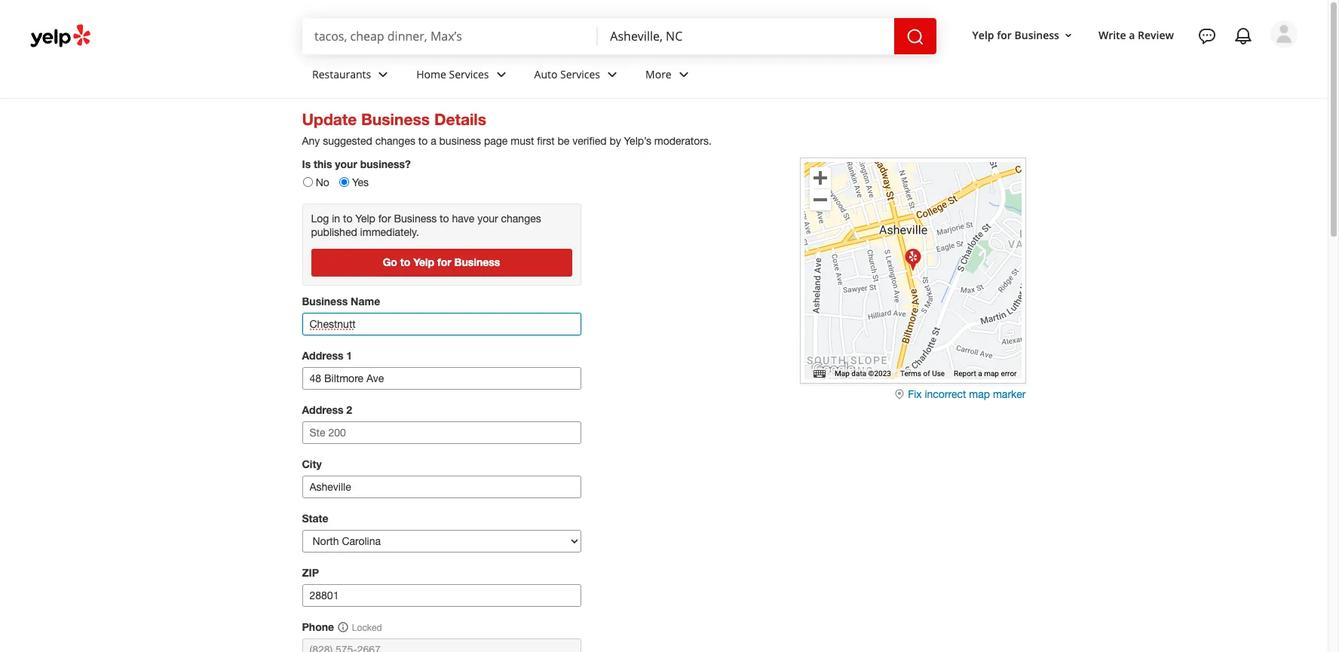 Task type: locate. For each thing, give the bounding box(es) containing it.
report a map error link
[[954, 370, 1017, 378]]

map
[[984, 370, 999, 378], [969, 388, 990, 400]]

1 vertical spatial changes
[[501, 213, 541, 225]]

24 chevron down v2 image right auto services
[[603, 65, 621, 83]]

yelp
[[972, 28, 994, 42], [355, 213, 375, 225], [413, 256, 434, 268]]

3 24 chevron down v2 image from the left
[[675, 65, 693, 83]]

business inside update business details any suggested changes to a business page must first be verified by yelp's moderators.
[[361, 110, 430, 129]]

zip
[[302, 566, 319, 579]]

locked
[[352, 623, 382, 633]]

error
[[1001, 370, 1017, 378]]

state
[[302, 512, 328, 525]]

1 horizontal spatial for
[[437, 256, 452, 268]]

none field up home services
[[314, 28, 586, 44]]

log in to yelp for business to have your changes published immediately.
[[311, 213, 541, 238]]

go to yelp for business link
[[311, 249, 572, 277]]

map down "report a map error" link
[[969, 388, 990, 400]]

16 chevron down v2 image
[[1063, 29, 1075, 41]]

2
[[346, 403, 352, 416]]

24 chevron down v2 image inside more link
[[675, 65, 693, 83]]

page
[[484, 135, 508, 147]]

1
[[346, 349, 352, 362]]

None text field
[[302, 639, 581, 652]]

yelp inside 'link'
[[413, 256, 434, 268]]

yelp right search "icon"
[[972, 28, 994, 42]]

address for address 1
[[302, 349, 343, 362]]

0 horizontal spatial a
[[431, 135, 436, 147]]

services right home
[[449, 67, 489, 81]]

a right report
[[978, 370, 982, 378]]

marker
[[993, 388, 1026, 400]]

none field up business categories element
[[610, 28, 882, 44]]

use
[[932, 370, 945, 378]]

phone
[[302, 621, 334, 633]]

google image
[[808, 360, 858, 379]]

fix
[[908, 388, 922, 400]]

map data ©2023
[[835, 370, 891, 378]]

to right 'go' at the top left
[[400, 256, 410, 268]]

a left business
[[431, 135, 436, 147]]

None radio
[[339, 177, 349, 187]]

your down the suggested
[[335, 158, 357, 170]]

details
[[434, 110, 486, 129]]

services
[[449, 67, 489, 81], [560, 67, 600, 81]]

address left 2
[[302, 403, 343, 416]]

24 chevron down v2 image inside home services link
[[492, 65, 510, 83]]

to left business
[[418, 135, 428, 147]]

1 horizontal spatial none field
[[610, 28, 882, 44]]

1 horizontal spatial services
[[560, 67, 600, 81]]

yelp inside log in to yelp for business to have your changes published immediately.
[[355, 213, 375, 225]]

have
[[452, 213, 475, 225]]

0 horizontal spatial for
[[378, 213, 391, 225]]

2 none field from the left
[[610, 28, 882, 44]]

Business Name text field
[[302, 313, 581, 336]]

2 horizontal spatial for
[[997, 28, 1012, 42]]

1 vertical spatial map
[[969, 388, 990, 400]]

0 horizontal spatial yelp
[[355, 213, 375, 225]]

search image
[[906, 28, 924, 46]]

business up the business?
[[361, 110, 430, 129]]

2 horizontal spatial yelp
[[972, 28, 994, 42]]

0 vertical spatial yelp
[[972, 28, 994, 42]]

services for home services
[[449, 67, 489, 81]]

map for a
[[984, 370, 999, 378]]

2 24 chevron down v2 image from the left
[[603, 65, 621, 83]]

24 chevron down v2 image right more
[[675, 65, 693, 83]]

moderators.
[[654, 135, 712, 147]]

0 horizontal spatial 24 chevron down v2 image
[[492, 65, 510, 83]]

business left 16 chevron down v2 icon
[[1015, 28, 1059, 42]]

1 horizontal spatial 24 chevron down v2 image
[[603, 65, 621, 83]]

Near text field
[[610, 28, 882, 44]]

yelp for business button
[[966, 22, 1081, 49]]

0 horizontal spatial none field
[[314, 28, 586, 44]]

for
[[997, 28, 1012, 42], [378, 213, 391, 225], [437, 256, 452, 268]]

restaurants
[[312, 67, 371, 81]]

Address 2 text field
[[302, 422, 581, 444]]

business left name
[[302, 295, 348, 308]]

changes right "have"
[[501, 213, 541, 225]]

yelp up immediately.
[[355, 213, 375, 225]]

log
[[311, 213, 329, 225]]

0 vertical spatial address
[[302, 349, 343, 362]]

2 services from the left
[[560, 67, 600, 81]]

changes up the business?
[[375, 135, 415, 147]]

changes
[[375, 135, 415, 147], [501, 213, 541, 225]]

1 vertical spatial a
[[431, 135, 436, 147]]

update
[[302, 110, 357, 129]]

1 none field from the left
[[314, 28, 586, 44]]

auto services
[[534, 67, 600, 81]]

1 address from the top
[[302, 349, 343, 362]]

a for report
[[978, 370, 982, 378]]

review
[[1138, 28, 1174, 42]]

1 horizontal spatial changes
[[501, 213, 541, 225]]

24 chevron down v2 image for auto services
[[603, 65, 621, 83]]

None radio
[[303, 177, 313, 187]]

a
[[1129, 28, 1135, 42], [431, 135, 436, 147], [978, 370, 982, 378]]

2 vertical spatial yelp
[[413, 256, 434, 268]]

1 horizontal spatial yelp
[[413, 256, 434, 268]]

changes inside log in to yelp for business to have your changes published immediately.
[[501, 213, 541, 225]]

notifications image
[[1234, 27, 1253, 45]]

is
[[302, 158, 311, 170]]

1 vertical spatial address
[[302, 403, 343, 416]]

0 horizontal spatial changes
[[375, 135, 415, 147]]

address left '1'
[[302, 349, 343, 362]]

yelp for business
[[972, 28, 1059, 42]]

1 services from the left
[[449, 67, 489, 81]]

to
[[418, 135, 428, 147], [343, 213, 353, 225], [440, 213, 449, 225], [400, 256, 410, 268]]

home
[[416, 67, 446, 81]]

None search field
[[302, 18, 939, 54]]

business down "have"
[[454, 256, 500, 268]]

a right write
[[1129, 28, 1135, 42]]

0 vertical spatial changes
[[375, 135, 415, 147]]

map for incorrect
[[969, 388, 990, 400]]

map left error
[[984, 370, 999, 378]]

0 horizontal spatial services
[[449, 67, 489, 81]]

2 horizontal spatial a
[[1129, 28, 1135, 42]]

business up immediately.
[[394, 213, 437, 225]]

first
[[537, 135, 555, 147]]

keyboard shortcuts image
[[814, 371, 826, 378]]

24 chevron down v2 image left the auto
[[492, 65, 510, 83]]

home services link
[[404, 54, 522, 98]]

a for write
[[1129, 28, 1135, 42]]

1 vertical spatial for
[[378, 213, 391, 225]]

2 vertical spatial a
[[978, 370, 982, 378]]

2 vertical spatial for
[[437, 256, 452, 268]]

1 horizontal spatial your
[[477, 213, 498, 225]]

address
[[302, 349, 343, 362], [302, 403, 343, 416]]

your right "have"
[[477, 213, 498, 225]]

in
[[332, 213, 340, 225]]

more link
[[633, 54, 705, 98]]

0 vertical spatial your
[[335, 158, 357, 170]]

2 address from the top
[[302, 403, 343, 416]]

address 2
[[302, 403, 352, 416]]

yelp right 'go' at the top left
[[413, 256, 434, 268]]

1 horizontal spatial a
[[978, 370, 982, 378]]

terms
[[900, 370, 922, 378]]

more
[[646, 67, 672, 81]]

1 vertical spatial yelp
[[355, 213, 375, 225]]

published
[[311, 226, 357, 238]]

go
[[383, 256, 397, 268]]

no
[[316, 176, 329, 188]]

0 vertical spatial map
[[984, 370, 999, 378]]

0 vertical spatial for
[[997, 28, 1012, 42]]

2 horizontal spatial 24 chevron down v2 image
[[675, 65, 693, 83]]

24 chevron down v2 image
[[492, 65, 510, 83], [603, 65, 621, 83], [675, 65, 693, 83]]

city
[[302, 458, 322, 471]]

business
[[1015, 28, 1059, 42], [361, 110, 430, 129], [394, 213, 437, 225], [454, 256, 500, 268], [302, 295, 348, 308]]

24 chevron down v2 image inside auto services link
[[603, 65, 621, 83]]

1 24 chevron down v2 image from the left
[[492, 65, 510, 83]]

City text field
[[302, 476, 581, 498]]

must
[[511, 135, 534, 147]]

for up immediately.
[[378, 213, 391, 225]]

map
[[835, 370, 850, 378]]

for left 16 chevron down v2 icon
[[997, 28, 1012, 42]]

yes
[[352, 176, 369, 188]]

services right the auto
[[560, 67, 600, 81]]

your
[[335, 158, 357, 170], [477, 213, 498, 225]]

0 vertical spatial a
[[1129, 28, 1135, 42]]

for down log in to yelp for business to have your changes published immediately.
[[437, 256, 452, 268]]

None field
[[314, 28, 586, 44], [610, 28, 882, 44]]

changes inside update business details any suggested changes to a business page must first be verified by yelp's moderators.
[[375, 135, 415, 147]]

is this your business?
[[302, 158, 411, 170]]

go to yelp for business
[[383, 256, 500, 268]]

1 vertical spatial your
[[477, 213, 498, 225]]

none field 'near'
[[610, 28, 882, 44]]



Task type: describe. For each thing, give the bounding box(es) containing it.
business
[[439, 135, 481, 147]]

of
[[923, 370, 930, 378]]

address for address 2
[[302, 403, 343, 416]]

to right the in at the left top of the page
[[343, 213, 353, 225]]

this
[[314, 158, 332, 170]]

terms of use link
[[900, 370, 945, 378]]

business categories element
[[300, 54, 1298, 98]]

none field the find
[[314, 28, 586, 44]]

business?
[[360, 158, 411, 170]]

24 chevron down v2 image for more
[[675, 65, 693, 83]]

business inside go to yelp for business 'link'
[[454, 256, 500, 268]]

report
[[954, 370, 976, 378]]

messages image
[[1198, 27, 1216, 45]]

fix incorrect map marker
[[908, 388, 1026, 400]]

data
[[852, 370, 867, 378]]

ZIP text field
[[302, 584, 581, 607]]

a inside update business details any suggested changes to a business page must first be verified by yelp's moderators.
[[431, 135, 436, 147]]

yelp inside 'button'
[[972, 28, 994, 42]]

immediately.
[[360, 226, 419, 238]]

restaurants link
[[300, 54, 404, 98]]

fix incorrect map marker link
[[894, 388, 1026, 402]]

update business details any suggested changes to a business page must first be verified by yelp's moderators.
[[302, 110, 712, 147]]

24 chevron down v2 image for home services
[[492, 65, 510, 83]]

user actions element
[[960, 19, 1319, 112]]

services for auto services
[[560, 67, 600, 81]]

auto services link
[[522, 54, 633, 98]]

for inside log in to yelp for business to have your changes published immediately.
[[378, 213, 391, 225]]

for inside 'button'
[[997, 28, 1012, 42]]

business name
[[302, 295, 380, 308]]

address 1
[[302, 349, 352, 362]]

verified
[[572, 135, 607, 147]]

24 chevron down v2 image
[[374, 65, 392, 83]]

map region
[[714, 43, 1100, 429]]

yelp's
[[624, 135, 651, 147]]

home services
[[416, 67, 489, 81]]

©2023
[[868, 370, 891, 378]]

to inside update business details any suggested changes to a business page must first be verified by yelp's moderators.
[[418, 135, 428, 147]]

name
[[351, 295, 380, 308]]

write a review link
[[1093, 22, 1180, 49]]

be
[[558, 135, 570, 147]]

incorrect
[[925, 388, 966, 400]]

write a review
[[1099, 28, 1174, 42]]

business inside yelp for business 'button'
[[1015, 28, 1059, 42]]

report a map error
[[954, 370, 1017, 378]]

to inside 'link'
[[400, 256, 410, 268]]

to left "have"
[[440, 213, 449, 225]]

Find text field
[[314, 28, 586, 44]]

0 horizontal spatial your
[[335, 158, 357, 170]]

for inside 'link'
[[437, 256, 452, 268]]

any
[[302, 135, 320, 147]]

cj b. image
[[1271, 20, 1298, 48]]

auto
[[534, 67, 558, 81]]

by
[[610, 135, 621, 147]]

your inside log in to yelp for business to have your changes published immediately.
[[477, 213, 498, 225]]

suggested
[[323, 135, 372, 147]]

business inside log in to yelp for business to have your changes published immediately.
[[394, 213, 437, 225]]

Address 1 text field
[[302, 367, 581, 390]]

write
[[1099, 28, 1126, 42]]

terms of use
[[900, 370, 945, 378]]



Task type: vqa. For each thing, say whether or not it's contained in the screenshot.
go
yes



